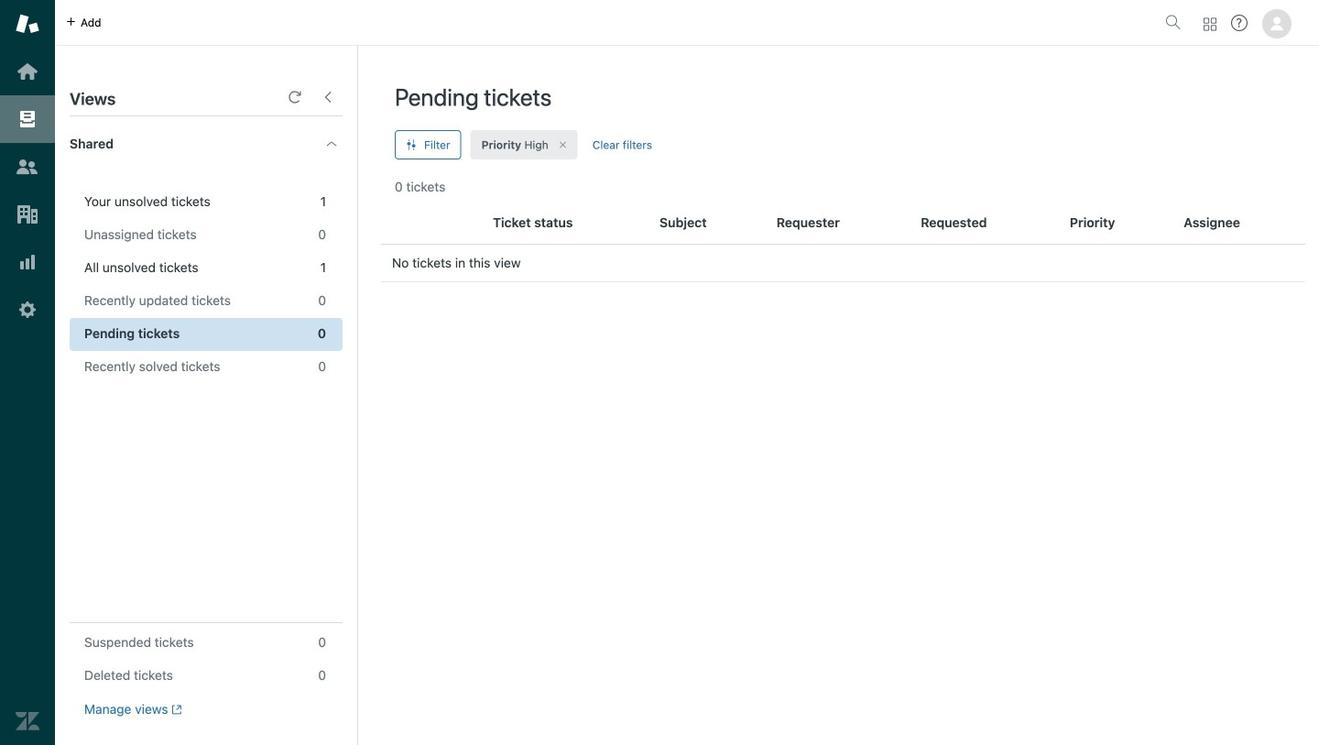Task type: describe. For each thing, give the bounding box(es) containing it.
organizations image
[[16, 203, 39, 226]]

hide panel views image
[[321, 90, 335, 104]]

remove image
[[558, 139, 569, 150]]

zendesk products image
[[1204, 18, 1217, 31]]

views image
[[16, 107, 39, 131]]

admin image
[[16, 298, 39, 322]]



Task type: vqa. For each thing, say whether or not it's contained in the screenshot.
the Remove "image"
yes



Task type: locate. For each thing, give the bounding box(es) containing it.
heading
[[55, 116, 357, 171]]

main element
[[0, 0, 55, 745]]

refresh views pane image
[[288, 90, 302, 104]]

zendesk image
[[16, 709, 39, 733]]

get help image
[[1232, 15, 1248, 31]]

get started image
[[16, 60, 39, 83]]

opens in a new tab image
[[168, 704, 182, 715]]

reporting image
[[16, 250, 39, 274]]

zendesk support image
[[16, 12, 39, 36]]

customers image
[[16, 155, 39, 179]]



